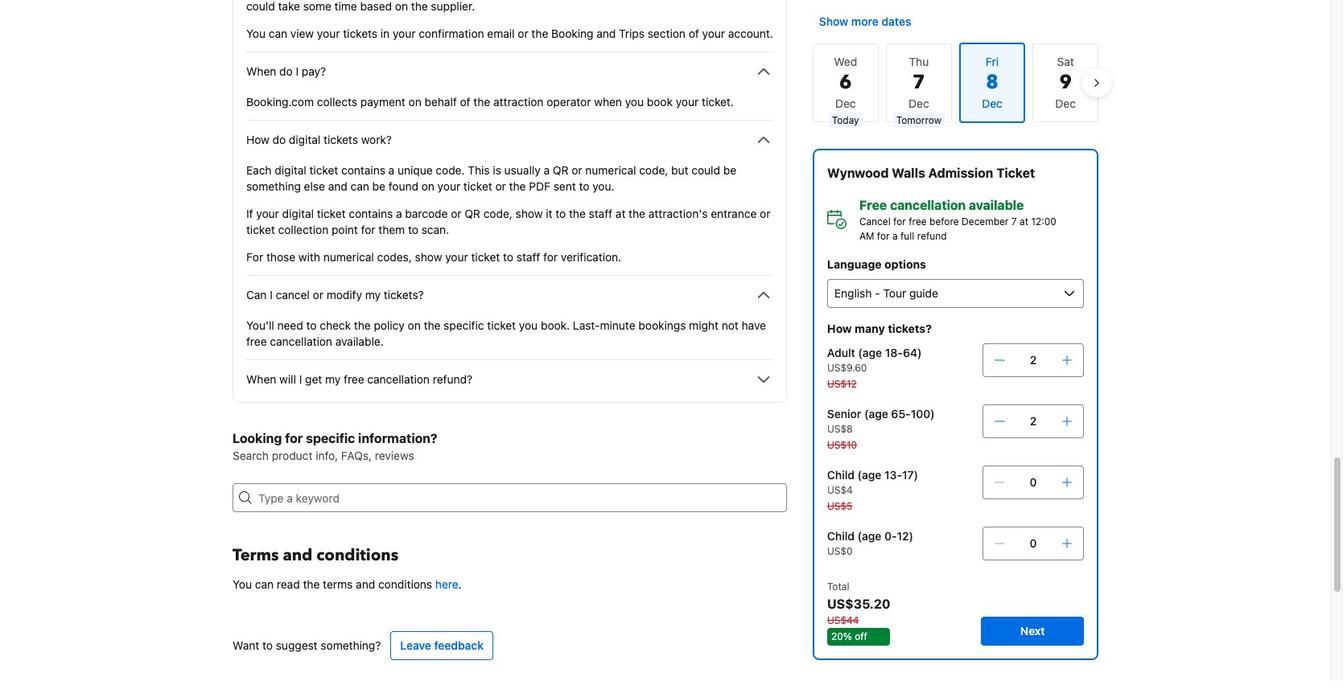 Task type: locate. For each thing, give the bounding box(es) containing it.
0 vertical spatial qr
[[553, 163, 569, 177]]

1 vertical spatial on
[[422, 180, 435, 193]]

1 horizontal spatial numerical
[[586, 163, 636, 177]]

or
[[518, 27, 529, 40], [572, 163, 583, 177], [496, 180, 506, 193], [451, 207, 462, 221], [760, 207, 771, 221], [313, 288, 324, 302]]

operator
[[547, 95, 591, 109]]

on right policy
[[408, 319, 421, 332]]

0 vertical spatial how
[[246, 133, 270, 147]]

to down if your digital ticket contains a barcode or qr code, show it to the staff at the attraction's entrance or ticket collection point for them to scan.
[[503, 250, 514, 264]]

your right book
[[676, 95, 699, 109]]

scan.
[[422, 223, 449, 237]]

1 vertical spatial you
[[233, 578, 252, 592]]

1 horizontal spatial qr
[[553, 163, 569, 177]]

digital
[[289, 133, 321, 147], [275, 163, 306, 177], [282, 207, 314, 221]]

i left the pay?
[[296, 64, 299, 78]]

do inside dropdown button
[[273, 133, 286, 147]]

1 vertical spatial child
[[828, 530, 855, 543]]

child up the us$0
[[828, 530, 855, 543]]

for right point
[[361, 223, 376, 237]]

7 inside thu 7 dec tomorrow
[[913, 69, 926, 96]]

trips
[[619, 27, 645, 40]]

numerical
[[586, 163, 636, 177], [323, 250, 374, 264]]

0 vertical spatial you
[[246, 27, 266, 40]]

be right could
[[724, 163, 737, 177]]

and right 'else'
[[328, 180, 348, 193]]

thu
[[909, 55, 929, 68]]

7 down the available
[[1012, 216, 1017, 228]]

1 vertical spatial my
[[325, 373, 341, 386]]

0 horizontal spatial at
[[616, 207, 626, 221]]

0 vertical spatial my
[[365, 288, 381, 302]]

in
[[381, 27, 390, 40]]

those
[[266, 250, 296, 264]]

0 horizontal spatial numerical
[[323, 250, 374, 264]]

the left booking
[[532, 27, 548, 40]]

when do i pay? button
[[246, 62, 774, 81]]

2 vertical spatial on
[[408, 319, 421, 332]]

email
[[487, 27, 515, 40]]

dec up tomorrow
[[909, 97, 930, 110]]

(age left the "0-"
[[858, 530, 882, 543]]

1 vertical spatial 7
[[1012, 216, 1017, 228]]

0 vertical spatial tickets?
[[384, 288, 424, 302]]

1 when from the top
[[246, 64, 276, 78]]

unique
[[398, 163, 433, 177]]

digital inside the each digital ticket contains a unique code. this is usually a qr or numerical code, but could be something else and can be found on your ticket or the pdf sent to you.
[[275, 163, 306, 177]]

1 horizontal spatial cancellation
[[367, 373, 430, 386]]

0 vertical spatial show
[[516, 207, 543, 221]]

ticket down can i cancel or modify my tickets? 'dropdown button'
[[487, 319, 516, 332]]

of right section on the top of the page
[[689, 27, 699, 40]]

qr inside the each digital ticket contains a unique code. this is usually a qr or numerical code, but could be something else and can be found on your ticket or the pdf sent to you.
[[553, 163, 569, 177]]

conditions left here
[[378, 578, 432, 592]]

code, down the each digital ticket contains a unique code. this is usually a qr or numerical code, but could be something else and can be found on your ticket or the pdf sent to you.
[[484, 207, 513, 221]]

leave feedback
[[400, 639, 484, 653]]

can
[[246, 288, 267, 302]]

2 vertical spatial cancellation
[[367, 373, 430, 386]]

1 vertical spatial tickets?
[[888, 322, 932, 336]]

1 vertical spatial cancellation
[[270, 335, 332, 349]]

you left view
[[246, 27, 266, 40]]

leave
[[400, 639, 431, 653]]

1 horizontal spatial show
[[516, 207, 543, 221]]

digital for do
[[289, 133, 321, 147]]

1 vertical spatial do
[[273, 133, 286, 147]]

2 vertical spatial i
[[299, 373, 302, 386]]

can
[[269, 27, 287, 40], [351, 180, 369, 193], [255, 578, 274, 592]]

dec down 9
[[1056, 97, 1076, 110]]

1 horizontal spatial staff
[[589, 207, 613, 221]]

staff down you.
[[589, 207, 613, 221]]

i for will
[[299, 373, 302, 386]]

i inside 'dropdown button'
[[270, 288, 273, 302]]

free
[[860, 198, 887, 213]]

for up product
[[285, 432, 303, 446]]

0 vertical spatial do
[[279, 64, 293, 78]]

you for you can view your tickets in your confirmation email or the booking and trips section of your account.
[[246, 27, 266, 40]]

1 vertical spatial free
[[246, 335, 267, 349]]

dec up today
[[836, 97, 856, 110]]

2 0 from the top
[[1030, 537, 1037, 551]]

your down code.
[[438, 180, 461, 193]]

child up us$4
[[828, 469, 855, 482]]

1 vertical spatial i
[[270, 288, 273, 302]]

1 horizontal spatial specific
[[444, 319, 484, 332]]

do down booking.com
[[273, 133, 286, 147]]

next button
[[982, 617, 1084, 646]]

the right read
[[303, 578, 320, 592]]

at inside if your digital ticket contains a barcode or qr code, show it to the staff at the attraction's entrance or ticket collection point for them to scan.
[[616, 207, 626, 221]]

2 vertical spatial can
[[255, 578, 274, 592]]

1 horizontal spatial dec
[[909, 97, 930, 110]]

contains down work?
[[341, 163, 386, 177]]

at left the 12:00
[[1020, 216, 1029, 228]]

or right email
[[518, 27, 529, 40]]

1 horizontal spatial how
[[828, 322, 852, 336]]

1 horizontal spatial code,
[[639, 163, 668, 177]]

my right the modify
[[365, 288, 381, 302]]

barcode
[[405, 207, 448, 221]]

1 vertical spatial tickets
[[324, 133, 358, 147]]

code, left but
[[639, 163, 668, 177]]

2 horizontal spatial cancellation
[[890, 198, 966, 213]]

you'll need to check the policy on the specific ticket you book. last-minute bookings might not have free cancellation available.
[[246, 319, 766, 349]]

0 vertical spatial specific
[[444, 319, 484, 332]]

tickets
[[343, 27, 378, 40], [324, 133, 358, 147]]

(age inside child (age 13-17) us$4
[[858, 469, 882, 482]]

contains up the them
[[349, 207, 393, 221]]

tickets? up policy
[[384, 288, 424, 302]]

1 vertical spatial of
[[460, 95, 471, 109]]

at up verification.
[[616, 207, 626, 221]]

will
[[279, 373, 296, 386]]

1 horizontal spatial at
[[1020, 216, 1029, 228]]

free inside dropdown button
[[344, 373, 364, 386]]

free for when
[[344, 373, 364, 386]]

free
[[909, 216, 927, 228], [246, 335, 267, 349], [344, 373, 364, 386]]

your
[[317, 27, 340, 40], [393, 27, 416, 40], [702, 27, 725, 40], [676, 95, 699, 109], [438, 180, 461, 193], [256, 207, 279, 221], [445, 250, 468, 264]]

(age left 18-
[[859, 346, 883, 360]]

ticket.
[[702, 95, 734, 109]]

how inside dropdown button
[[246, 133, 270, 147]]

1 vertical spatial can
[[351, 180, 369, 193]]

0 vertical spatial code,
[[639, 163, 668, 177]]

1 vertical spatial contains
[[349, 207, 393, 221]]

qr inside if your digital ticket contains a barcode or qr code, show it to the staff at the attraction's entrance or ticket collection point for them to scan.
[[465, 207, 481, 221]]

0 horizontal spatial you
[[519, 319, 538, 332]]

1 horizontal spatial free
[[344, 373, 364, 386]]

0 vertical spatial i
[[296, 64, 299, 78]]

17)
[[902, 469, 919, 482]]

show inside if your digital ticket contains a barcode or qr code, show it to the staff at the attraction's entrance or ticket collection point for them to scan.
[[516, 207, 543, 221]]

(age inside adult (age 18-64) us$9.60
[[859, 346, 883, 360]]

when inside dropdown button
[[246, 373, 276, 386]]

cancel
[[860, 216, 891, 228]]

each digital ticket contains a unique code. this is usually a qr or numerical code, but could be something else and can be found on your ticket or the pdf sent to you.
[[246, 163, 737, 193]]

1 2 from the top
[[1030, 353, 1037, 367]]

2 dec from the left
[[909, 97, 930, 110]]

1 vertical spatial digital
[[275, 163, 306, 177]]

a up the them
[[396, 207, 402, 221]]

can left read
[[255, 578, 274, 592]]

0 horizontal spatial 7
[[913, 69, 926, 96]]

0 horizontal spatial free
[[246, 335, 267, 349]]

this
[[468, 163, 490, 177]]

i right 'can'
[[270, 288, 273, 302]]

0 horizontal spatial code,
[[484, 207, 513, 221]]

you for ticket
[[519, 319, 538, 332]]

0 for child (age 0-12)
[[1030, 537, 1037, 551]]

child for child (age 0-12)
[[828, 530, 855, 543]]

1 vertical spatial 2
[[1030, 415, 1037, 428]]

7 down thu
[[913, 69, 926, 96]]

0 horizontal spatial of
[[460, 95, 471, 109]]

digital inside dropdown button
[[289, 133, 321, 147]]

language options
[[828, 258, 927, 271]]

specific down can i cancel or modify my tickets? 'dropdown button'
[[444, 319, 484, 332]]

the up available.
[[354, 319, 371, 332]]

1 child from the top
[[828, 469, 855, 482]]

you for you can read the terms and conditions here .
[[233, 578, 252, 592]]

0 for child (age 13-17)
[[1030, 476, 1037, 489]]

terms and conditions
[[233, 545, 399, 567]]

2 for adult (age 18-64)
[[1030, 353, 1037, 367]]

Type a keyword field
[[252, 484, 787, 513]]

0 horizontal spatial specific
[[306, 432, 355, 446]]

dec inside thu 7 dec tomorrow
[[909, 97, 930, 110]]

1 vertical spatial when
[[246, 373, 276, 386]]

free cancellation available cancel for free before december 7 at 12:00 am for a full refund
[[860, 198, 1057, 242]]

at
[[616, 207, 626, 221], [1020, 216, 1029, 228]]

(age left '13-'
[[858, 469, 882, 482]]

of right behalf
[[460, 95, 471, 109]]

1 vertical spatial you
[[519, 319, 538, 332]]

many
[[855, 322, 885, 336]]

collection
[[278, 223, 329, 237]]

book
[[647, 95, 673, 109]]

1 horizontal spatial 7
[[1012, 216, 1017, 228]]

my
[[365, 288, 381, 302], [325, 373, 341, 386]]

i inside dropdown button
[[299, 373, 302, 386]]

us$35.20
[[828, 597, 891, 612]]

child inside child (age 0-12) us$0
[[828, 530, 855, 543]]

1 vertical spatial be
[[372, 180, 386, 193]]

1 horizontal spatial you
[[625, 95, 644, 109]]

do inside "dropdown button"
[[279, 64, 293, 78]]

0 horizontal spatial cancellation
[[270, 335, 332, 349]]

your inside if your digital ticket contains a barcode or qr code, show it to the staff at the attraction's entrance or ticket collection point for them to scan.
[[256, 207, 279, 221]]

to inside you'll need to check the policy on the specific ticket you book. last-minute bookings might not have free cancellation available.
[[306, 319, 317, 332]]

ticket inside you'll need to check the policy on the specific ticket you book. last-minute bookings might not have free cancellation available.
[[487, 319, 516, 332]]

do
[[279, 64, 293, 78], [273, 133, 286, 147]]

do for when
[[279, 64, 293, 78]]

2 child from the top
[[828, 530, 855, 543]]

you down terms
[[233, 578, 252, 592]]

cancellation up before
[[890, 198, 966, 213]]

tickets left work?
[[324, 133, 358, 147]]

something
[[246, 180, 301, 193]]

0 horizontal spatial dec
[[836, 97, 856, 110]]

1 vertical spatial specific
[[306, 432, 355, 446]]

0 vertical spatial cancellation
[[890, 198, 966, 213]]

when inside "dropdown button"
[[246, 64, 276, 78]]

1 vertical spatial code,
[[484, 207, 513, 221]]

info,
[[316, 449, 338, 463]]

1 horizontal spatial of
[[689, 27, 699, 40]]

how up adult
[[828, 322, 852, 336]]

point
[[332, 223, 358, 237]]

2 vertical spatial free
[[344, 373, 364, 386]]

(age for 18-
[[859, 346, 883, 360]]

cancellation left refund?
[[367, 373, 430, 386]]

(age inside child (age 0-12) us$0
[[858, 530, 882, 543]]

ticket up point
[[317, 207, 346, 221]]

might
[[689, 319, 719, 332]]

on down unique
[[422, 180, 435, 193]]

0 horizontal spatial be
[[372, 180, 386, 193]]

your right view
[[317, 27, 340, 40]]

1 dec from the left
[[836, 97, 856, 110]]

0 vertical spatial when
[[246, 64, 276, 78]]

1 vertical spatial qr
[[465, 207, 481, 221]]

2 2 from the top
[[1030, 415, 1037, 428]]

else
[[304, 180, 325, 193]]

total
[[828, 581, 850, 593]]

dec for 6
[[836, 97, 856, 110]]

0 vertical spatial child
[[828, 469, 855, 482]]

when left will
[[246, 373, 276, 386]]

0 vertical spatial 2
[[1030, 353, 1037, 367]]

a left full
[[893, 230, 898, 242]]

booking.com collects payment on behalf of the attraction operator when you book your ticket.
[[246, 95, 734, 109]]

to left you.
[[579, 180, 590, 193]]

0 vertical spatial free
[[909, 216, 927, 228]]

tickets? inside 'dropdown button'
[[384, 288, 424, 302]]

conditions up you can read the terms and conditions here .
[[317, 545, 399, 567]]

region
[[800, 36, 1112, 130]]

0 vertical spatial you
[[625, 95, 644, 109]]

0 vertical spatial 7
[[913, 69, 926, 96]]

numerical down point
[[323, 250, 374, 264]]

0 vertical spatial digital
[[289, 133, 321, 147]]

on left behalf
[[409, 95, 422, 109]]

dec inside wed 6 dec today
[[836, 97, 856, 110]]

free inside you'll need to check the policy on the specific ticket you book. last-minute bookings might not have free cancellation available.
[[246, 335, 267, 349]]

free down available.
[[344, 373, 364, 386]]

1 horizontal spatial my
[[365, 288, 381, 302]]

0 horizontal spatial tickets?
[[384, 288, 424, 302]]

tickets? up 64)
[[888, 322, 932, 336]]

1 horizontal spatial tickets?
[[888, 322, 932, 336]]

0 horizontal spatial staff
[[517, 250, 540, 264]]

is
[[493, 163, 501, 177]]

0 vertical spatial staff
[[589, 207, 613, 221]]

digital down booking.com
[[289, 133, 321, 147]]

suggest
[[276, 639, 318, 653]]

you for when
[[625, 95, 644, 109]]

you left book.
[[519, 319, 538, 332]]

full
[[901, 230, 915, 242]]

how up each on the left of the page
[[246, 133, 270, 147]]

or up sent at left top
[[572, 163, 583, 177]]

am
[[860, 230, 875, 242]]

0 vertical spatial be
[[724, 163, 737, 177]]

my right get
[[325, 373, 341, 386]]

show down scan.
[[415, 250, 442, 264]]

information?
[[358, 432, 438, 446]]

ticket down if your digital ticket contains a barcode or qr code, show it to the staff at the attraction's entrance or ticket collection point for them to scan.
[[471, 250, 500, 264]]

free up full
[[909, 216, 927, 228]]

on
[[409, 95, 422, 109], [422, 180, 435, 193], [408, 319, 421, 332]]

you left book
[[625, 95, 644, 109]]

free down you'll
[[246, 335, 267, 349]]

can inside the each digital ticket contains a unique code. this is usually a qr or numerical code, but could be something else and can be found on your ticket or the pdf sent to you.
[[351, 180, 369, 193]]

when up booking.com
[[246, 64, 276, 78]]

the left 'attraction'
[[474, 95, 490, 109]]

senior (age 65-100) us$8
[[828, 407, 935, 436]]

ticket up 'else'
[[310, 163, 338, 177]]

digital inside if your digital ticket contains a barcode or qr code, show it to the staff at the attraction's entrance or ticket collection point for them to scan.
[[282, 207, 314, 221]]

staff down if your digital ticket contains a barcode or qr code, show it to the staff at the attraction's entrance or ticket collection point for them to scan.
[[517, 250, 540, 264]]

you inside you'll need to check the policy on the specific ticket you book. last-minute bookings might not have free cancellation available.
[[519, 319, 538, 332]]

tickets?
[[384, 288, 424, 302], [888, 322, 932, 336]]

i inside "dropdown button"
[[296, 64, 299, 78]]

a up pdf
[[544, 163, 550, 177]]

2 horizontal spatial dec
[[1056, 97, 1076, 110]]

child for child (age 13-17)
[[828, 469, 855, 482]]

1 vertical spatial how
[[828, 322, 852, 336]]

i for do
[[296, 64, 299, 78]]

0 vertical spatial numerical
[[586, 163, 636, 177]]

cancellation inside you'll need to check the policy on the specific ticket you book. last-minute bookings might not have free cancellation available.
[[270, 335, 332, 349]]

to right 'need'
[[306, 319, 317, 332]]

or right cancel
[[313, 288, 324, 302]]

1 vertical spatial staff
[[517, 250, 540, 264]]

0 horizontal spatial qr
[[465, 207, 481, 221]]

0 horizontal spatial show
[[415, 250, 442, 264]]

1 0 from the top
[[1030, 476, 1037, 489]]

2 vertical spatial digital
[[282, 207, 314, 221]]

payment
[[361, 95, 406, 109]]

dec
[[836, 97, 856, 110], [909, 97, 930, 110], [1056, 97, 1076, 110]]

0 vertical spatial 0
[[1030, 476, 1037, 489]]

(age left 65-
[[865, 407, 889, 421]]

digital up something
[[275, 163, 306, 177]]

2 horizontal spatial free
[[909, 216, 927, 228]]

your right if on the top left
[[256, 207, 279, 221]]

100)
[[911, 407, 935, 421]]

numerical up you.
[[586, 163, 636, 177]]

qr up sent at left top
[[553, 163, 569, 177]]

0 vertical spatial contains
[[341, 163, 386, 177]]

be left found
[[372, 180, 386, 193]]

more
[[852, 14, 879, 28]]

your right in
[[393, 27, 416, 40]]

specific up info,
[[306, 432, 355, 446]]

child inside child (age 13-17) us$4
[[828, 469, 855, 482]]

0 horizontal spatial my
[[325, 373, 341, 386]]

something?
[[321, 639, 381, 653]]

0 horizontal spatial how
[[246, 133, 270, 147]]

0 vertical spatial can
[[269, 27, 287, 40]]

the inside the each digital ticket contains a unique code. this is usually a qr or numerical code, but could be something else and can be found on your ticket or the pdf sent to you.
[[509, 180, 526, 193]]

qr
[[553, 163, 569, 177], [465, 207, 481, 221]]

to down the barcode
[[408, 223, 419, 237]]

on inside you'll need to check the policy on the specific ticket you book. last-minute bookings might not have free cancellation available.
[[408, 319, 421, 332]]

specific
[[444, 319, 484, 332], [306, 432, 355, 446]]

the down usually
[[509, 180, 526, 193]]

free inside free cancellation available cancel for free before december 7 at 12:00 am for a full refund
[[909, 216, 927, 228]]

1 vertical spatial 0
[[1030, 537, 1037, 551]]

ticket
[[310, 163, 338, 177], [464, 180, 493, 193], [317, 207, 346, 221], [246, 223, 275, 237], [471, 250, 500, 264], [487, 319, 516, 332]]

cancellation down 'need'
[[270, 335, 332, 349]]

2 when from the top
[[246, 373, 276, 386]]

(age inside senior (age 65-100) us$8
[[865, 407, 889, 421]]



Task type: vqa. For each thing, say whether or not it's contained in the screenshot.
the barcode on the left top of the page
yes



Task type: describe. For each thing, give the bounding box(es) containing it.
ticket down if on the top left
[[246, 223, 275, 237]]

us$8
[[828, 423, 853, 436]]

0 vertical spatial on
[[409, 95, 422, 109]]

tickets inside how do digital tickets work? dropdown button
[[324, 133, 358, 147]]

specific inside looking for specific information? search product info, faqs, reviews
[[306, 432, 355, 446]]

how do digital tickets work? element
[[246, 150, 774, 266]]

read
[[277, 578, 300, 592]]

collects
[[317, 95, 357, 109]]

when will i get my free cancellation refund?
[[246, 373, 473, 386]]

how many tickets?
[[828, 322, 932, 336]]

sat
[[1057, 55, 1075, 68]]

how for how many tickets?
[[828, 322, 852, 336]]

65-
[[892, 407, 911, 421]]

to right want
[[262, 639, 273, 653]]

not
[[722, 319, 739, 332]]

booking
[[552, 27, 594, 40]]

for inside if your digital ticket contains a barcode or qr code, show it to the staff at the attraction's entrance or ticket collection point for them to scan.
[[361, 223, 376, 237]]

and up read
[[283, 545, 313, 567]]

a up found
[[389, 163, 395, 177]]

code.
[[436, 163, 465, 177]]

when will i get my free cancellation refund? button
[[246, 370, 774, 390]]

here
[[435, 578, 459, 592]]

if
[[246, 207, 253, 221]]

your inside the each digital ticket contains a unique code. this is usually a qr or numerical code, but could be something else and can be found on your ticket or the pdf sent to you.
[[438, 180, 461, 193]]

how do digital tickets work?
[[246, 133, 392, 147]]

when for when do i pay?
[[246, 64, 276, 78]]

next
[[1021, 625, 1045, 638]]

us$44
[[828, 615, 859, 627]]

12)
[[897, 530, 914, 543]]

(age for 0-
[[858, 530, 882, 543]]

behalf
[[425, 95, 457, 109]]

your left account.
[[702, 27, 725, 40]]

with
[[299, 250, 320, 264]]

show more dates
[[819, 14, 912, 28]]

modify
[[327, 288, 362, 302]]

code, inside if your digital ticket contains a barcode or qr code, show it to the staff at the attraction's entrance or ticket collection point for them to scan.
[[484, 207, 513, 221]]

can i cancel or modify my tickets? button
[[246, 286, 774, 305]]

your down scan.
[[445, 250, 468, 264]]

wed
[[834, 55, 858, 68]]

usually
[[505, 163, 541, 177]]

when do i pay?
[[246, 64, 326, 78]]

a inside if your digital ticket contains a barcode or qr code, show it to the staff at the attraction's entrance or ticket collection point for them to scan.
[[396, 207, 402, 221]]

terms
[[323, 578, 353, 592]]

contains inside if your digital ticket contains a barcode or qr code, show it to the staff at the attraction's entrance or ticket collection point for them to scan.
[[349, 207, 393, 221]]

3 dec from the left
[[1056, 97, 1076, 110]]

cancellation inside dropdown button
[[367, 373, 430, 386]]

can for the
[[255, 578, 274, 592]]

today
[[832, 114, 859, 126]]

.
[[459, 578, 462, 592]]

and left trips
[[597, 27, 616, 40]]

digital for your
[[282, 207, 314, 221]]

20%
[[832, 631, 852, 643]]

show more dates button
[[813, 7, 918, 36]]

check
[[320, 319, 351, 332]]

terms
[[233, 545, 279, 567]]

codes,
[[377, 250, 412, 264]]

search
[[233, 449, 269, 463]]

dec for 7
[[909, 97, 930, 110]]

you.
[[593, 180, 615, 193]]

could
[[692, 163, 721, 177]]

available
[[969, 198, 1024, 213]]

each
[[246, 163, 272, 177]]

show
[[819, 14, 849, 28]]

how for how do digital tickets work?
[[246, 133, 270, 147]]

admission
[[929, 166, 994, 180]]

specific inside you'll need to check the policy on the specific ticket you book. last-minute bookings might not have free cancellation available.
[[444, 319, 484, 332]]

for left verification.
[[543, 250, 558, 264]]

walls
[[892, 166, 926, 180]]

last-
[[573, 319, 600, 332]]

for those with numerical codes, show your ticket to staff for verification.
[[246, 250, 622, 264]]

cancellation inside free cancellation available cancel for free before december 7 at 12:00 am for a full refund
[[890, 198, 966, 213]]

child (age 13-17) us$4
[[828, 469, 919, 497]]

my inside 'dropdown button'
[[365, 288, 381, 302]]

booking.com
[[246, 95, 314, 109]]

you can view your tickets in your confirmation email or the booking and trips section of your account.
[[246, 27, 774, 40]]

for right am
[[877, 230, 890, 242]]

us$5
[[828, 501, 853, 513]]

at inside free cancellation available cancel for free before december 7 at 12:00 am for a full refund
[[1020, 216, 1029, 228]]

do for how
[[273, 133, 286, 147]]

or inside 'dropdown button'
[[313, 288, 324, 302]]

(age for 65-
[[865, 407, 889, 421]]

can for your
[[269, 27, 287, 40]]

dates
[[882, 14, 912, 28]]

for inside looking for specific information? search product info, faqs, reviews
[[285, 432, 303, 446]]

free for free
[[909, 216, 927, 228]]

child (age 0-12) us$0
[[828, 530, 914, 558]]

get
[[305, 373, 322, 386]]

when for when will i get my free cancellation refund?
[[246, 373, 276, 386]]

to right it
[[556, 207, 566, 221]]

them
[[379, 223, 405, 237]]

book.
[[541, 319, 570, 332]]

want to suggest something?
[[233, 639, 381, 653]]

on inside the each digital ticket contains a unique code. this is usually a qr or numerical code, but could be something else and can be found on your ticket or the pdf sent to you.
[[422, 180, 435, 193]]

adult (age 18-64) us$9.60
[[828, 346, 922, 374]]

1 vertical spatial conditions
[[378, 578, 432, 592]]

the right policy
[[424, 319, 441, 332]]

for
[[246, 250, 263, 264]]

looking for specific information? search product info, faqs, reviews
[[233, 432, 438, 463]]

for up full
[[894, 216, 906, 228]]

have
[[742, 319, 766, 332]]

numerical inside the each digital ticket contains a unique code. this is usually a qr or numerical code, but could be something else and can be found on your ticket or the pdf sent to you.
[[586, 163, 636, 177]]

7 inside free cancellation available cancel for free before december 7 at 12:00 am for a full refund
[[1012, 216, 1017, 228]]

staff inside if your digital ticket contains a barcode or qr code, show it to the staff at the attraction's entrance or ticket collection point for them to scan.
[[589, 207, 613, 221]]

us$9.60
[[828, 362, 867, 374]]

and right the terms
[[356, 578, 375, 592]]

work?
[[361, 133, 392, 147]]

view
[[291, 27, 314, 40]]

region containing 6
[[800, 36, 1112, 130]]

want
[[233, 639, 259, 653]]

2 for senior (age 65-100)
[[1030, 415, 1037, 428]]

us$4
[[828, 485, 853, 497]]

feedback
[[434, 639, 484, 653]]

a inside free cancellation available cancel for free before december 7 at 12:00 am for a full refund
[[893, 230, 898, 242]]

policy
[[374, 319, 405, 332]]

to inside the each digital ticket contains a unique code. this is usually a qr or numerical code, but could be something else and can be found on your ticket or the pdf sent to you.
[[579, 180, 590, 193]]

ticket
[[997, 166, 1035, 180]]

0 vertical spatial of
[[689, 27, 699, 40]]

0 vertical spatial conditions
[[317, 545, 399, 567]]

(age for 13-
[[858, 469, 882, 482]]

you can read the terms and conditions here .
[[233, 578, 462, 592]]

us$10
[[828, 440, 857, 452]]

refund?
[[433, 373, 473, 386]]

13-
[[885, 469, 903, 482]]

my inside dropdown button
[[325, 373, 341, 386]]

9
[[1060, 69, 1072, 96]]

you'll
[[246, 319, 274, 332]]

faqs,
[[341, 449, 372, 463]]

entrance
[[711, 207, 757, 221]]

pdf
[[529, 180, 551, 193]]

code, inside the each digital ticket contains a unique code. this is usually a qr or numerical code, but could be something else and can be found on your ticket or the pdf sent to you.
[[639, 163, 668, 177]]

1 vertical spatial numerical
[[323, 250, 374, 264]]

product
[[272, 449, 313, 463]]

sent
[[554, 180, 576, 193]]

cancel
[[276, 288, 310, 302]]

1 vertical spatial show
[[415, 250, 442, 264]]

available.
[[335, 335, 384, 349]]

or right the barcode
[[451, 207, 462, 221]]

contains inside the each digital ticket contains a unique code. this is usually a qr or numerical code, but could be something else and can be found on your ticket or the pdf sent to you.
[[341, 163, 386, 177]]

1 horizontal spatial be
[[724, 163, 737, 177]]

the right it
[[569, 207, 586, 221]]

bookings
[[639, 319, 686, 332]]

or right entrance
[[760, 207, 771, 221]]

the left 'attraction's' in the top of the page
[[629, 207, 646, 221]]

12:00
[[1032, 216, 1057, 228]]

and inside the each digital ticket contains a unique code. this is usually a qr or numerical code, but could be something else and can be found on your ticket or the pdf sent to you.
[[328, 180, 348, 193]]

here link
[[435, 578, 459, 592]]

minute
[[600, 319, 636, 332]]

6
[[840, 69, 852, 96]]

0 vertical spatial tickets
[[343, 27, 378, 40]]

ticket down this
[[464, 180, 493, 193]]

or down "is"
[[496, 180, 506, 193]]



